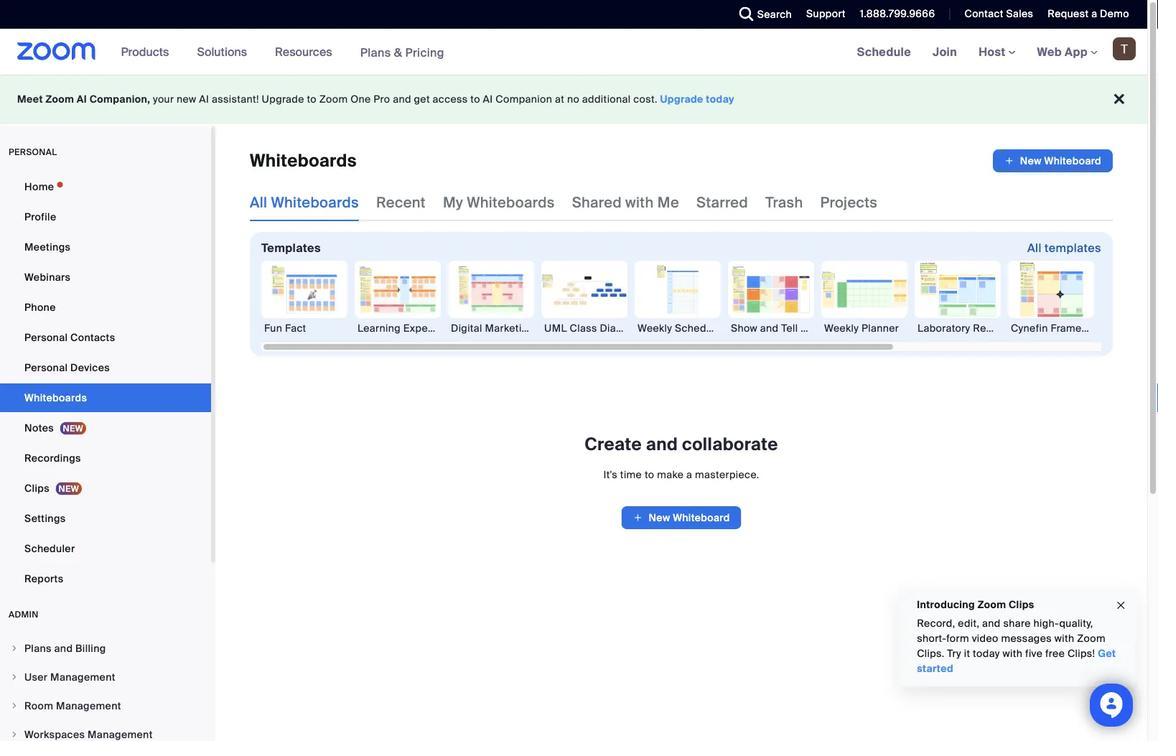 Task type: locate. For each thing, give the bounding box(es) containing it.
1 horizontal spatial a
[[824, 321, 830, 335]]

uml class diagram element
[[542, 321, 642, 335]]

zoom logo image
[[17, 42, 96, 60]]

user management
[[24, 671, 116, 684]]

1 vertical spatial plans
[[24, 642, 52, 655]]

home link
[[0, 172, 211, 201]]

right image inside user management menu item
[[10, 673, 19, 682]]

fun fact element
[[261, 321, 348, 335]]

and inside show and tell with a twist element
[[761, 321, 779, 335]]

0 horizontal spatial plans
[[24, 642, 52, 655]]

personal devices
[[24, 361, 110, 374]]

shared with me
[[572, 193, 680, 212]]

your
[[153, 93, 174, 106]]

reports link
[[0, 565, 211, 593]]

try
[[948, 647, 962, 661]]

room management
[[24, 699, 121, 713]]

management down billing
[[50, 671, 116, 684]]

1 vertical spatial management
[[56, 699, 121, 713]]

1 horizontal spatial whiteboard
[[1045, 154, 1102, 167]]

3 ai from the left
[[483, 93, 493, 106]]

host
[[979, 44, 1009, 59]]

0 vertical spatial personal
[[24, 331, 68, 344]]

profile link
[[0, 203, 211, 231]]

banner
[[0, 29, 1148, 76]]

record,
[[917, 617, 956, 630]]

right image inside room management menu item
[[10, 702, 19, 710]]

learning experience canvas
[[358, 321, 498, 335]]

1.888.799.9666 button up "join"
[[850, 0, 939, 29]]

new whiteboard right add image on the right of page
[[1021, 154, 1102, 167]]

1 vertical spatial right image
[[10, 702, 19, 710]]

ai left 'companion,' at the left of page
[[77, 93, 87, 106]]

0 horizontal spatial schedule
[[675, 321, 722, 335]]

1 vertical spatial new whiteboard
[[649, 511, 730, 524]]

zoom up clips!
[[1078, 632, 1106, 645]]

2 personal from the top
[[24, 361, 68, 374]]

weekly
[[638, 321, 673, 335], [825, 321, 859, 335]]

new whiteboard for add icon at bottom right
[[649, 511, 730, 524]]

schedule down 1.888.799.9666
[[858, 44, 912, 59]]

weekly for weekly planner
[[825, 321, 859, 335]]

1 vertical spatial today
[[973, 647, 1000, 661]]

fun
[[264, 321, 282, 335]]

right image left "room"
[[10, 702, 19, 710]]

0 horizontal spatial a
[[687, 468, 693, 481]]

1 right image from the top
[[10, 644, 19, 653]]

0 horizontal spatial ai
[[77, 93, 87, 106]]

1 personal from the top
[[24, 331, 68, 344]]

and inside record, edit, and share high-quality, short-form video messages with zoom clips. try it today with five free clips!
[[983, 617, 1001, 630]]

schedule link
[[847, 29, 922, 75]]

plans & pricing link
[[360, 45, 445, 60], [360, 45, 445, 60]]

1 horizontal spatial new whiteboard
[[1021, 154, 1102, 167]]

1 vertical spatial schedule
[[675, 321, 722, 335]]

schedule inside button
[[675, 321, 722, 335]]

0 horizontal spatial weekly
[[638, 321, 673, 335]]

notes link
[[0, 414, 211, 443]]

request a demo link
[[1038, 0, 1148, 29], [1048, 7, 1130, 20]]

whiteboard down it's time to make a masterpiece.
[[673, 511, 730, 524]]

0 horizontal spatial canvas
[[462, 321, 498, 335]]

ai right new
[[199, 93, 209, 106]]

0 vertical spatial plans
[[360, 45, 391, 60]]

get started
[[917, 647, 1117, 676]]

menu item
[[0, 721, 211, 741]]

whiteboard inside application
[[1045, 154, 1102, 167]]

close image
[[1116, 598, 1127, 614]]

clips!
[[1068, 647, 1096, 661]]

plans inside menu item
[[24, 642, 52, 655]]

cynefin framework button
[[1009, 261, 1105, 335]]

canvas inside "button"
[[462, 321, 498, 335]]

new whiteboard down it's time to make a masterpiece.
[[649, 511, 730, 524]]

canvas inside button
[[537, 321, 573, 335]]

2 right image from the top
[[10, 731, 19, 739]]

0 horizontal spatial new whiteboard button
[[622, 506, 742, 529]]

management for user management
[[50, 671, 116, 684]]

search button
[[729, 0, 796, 29]]

0 vertical spatial whiteboard
[[1045, 154, 1102, 167]]

1 horizontal spatial clips
[[1009, 598, 1035, 611]]

personal down personal contacts at the left of the page
[[24, 361, 68, 374]]

edit,
[[958, 617, 980, 630]]

2 horizontal spatial to
[[645, 468, 655, 481]]

0 vertical spatial right image
[[10, 673, 19, 682]]

webinars
[[24, 270, 71, 284]]

1 horizontal spatial today
[[973, 647, 1000, 661]]

0 vertical spatial a
[[1092, 7, 1098, 20]]

web app
[[1038, 44, 1088, 59]]

fact
[[285, 321, 306, 335]]

to
[[307, 93, 317, 106], [471, 93, 481, 106], [645, 468, 655, 481]]

search
[[758, 8, 792, 21]]

and for plans and billing
[[54, 642, 73, 655]]

scheduler
[[24, 542, 75, 555]]

1 vertical spatial whiteboard
[[673, 511, 730, 524]]

zoom left one
[[319, 93, 348, 106]]

room management menu item
[[0, 693, 211, 720]]

1 weekly from the left
[[638, 321, 673, 335]]

weekly planner element
[[822, 321, 908, 335]]

2 horizontal spatial ai
[[483, 93, 493, 106]]

plans for plans and billing
[[24, 642, 52, 655]]

and up make
[[646, 434, 678, 456]]

0 vertical spatial new whiteboard
[[1021, 154, 1102, 167]]

a inside button
[[824, 321, 830, 335]]

weekly inside button
[[825, 321, 859, 335]]

plans and billing
[[24, 642, 106, 655]]

0 horizontal spatial new
[[649, 511, 671, 524]]

right image
[[10, 673, 19, 682], [10, 702, 19, 710]]

1 vertical spatial right image
[[10, 731, 19, 739]]

join link
[[922, 29, 968, 75]]

and left get
[[393, 93, 412, 106]]

record, edit, and share high-quality, short-form video messages with zoom clips. try it today with five free clips!
[[917, 617, 1106, 661]]

0 horizontal spatial clips
[[24, 482, 50, 495]]

whiteboards up 'all whiteboards'
[[250, 150, 357, 172]]

cynefin framework
[[1011, 321, 1105, 335]]

clips up settings
[[24, 482, 50, 495]]

and inside meet zoom ai companion, footer
[[393, 93, 412, 106]]

all up the templates
[[250, 193, 268, 212]]

whiteboards right my
[[467, 193, 555, 212]]

companion,
[[90, 93, 150, 106]]

tabs of all whiteboard page tab list
[[250, 184, 878, 221]]

1 canvas from the left
[[462, 321, 498, 335]]

laboratory report button
[[915, 261, 1007, 335]]

to right access
[[471, 93, 481, 106]]

right image inside plans and billing menu item
[[10, 644, 19, 653]]

a for it's time to make a masterpiece.
[[687, 468, 693, 481]]

0 vertical spatial management
[[50, 671, 116, 684]]

whiteboards
[[250, 150, 357, 172], [271, 193, 359, 212], [467, 193, 555, 212], [24, 391, 87, 404]]

a left demo
[[1092, 7, 1098, 20]]

zoom up edit,
[[978, 598, 1007, 611]]

meet zoom ai companion, footer
[[0, 75, 1148, 124]]

0 horizontal spatial whiteboard
[[673, 511, 730, 524]]

schedule left show
[[675, 321, 722, 335]]

whiteboard right add image on the right of page
[[1045, 154, 1102, 167]]

new whiteboard for add image on the right of page
[[1021, 154, 1102, 167]]

and up the video
[[983, 617, 1001, 630]]

plans & pricing
[[360, 45, 445, 60]]

new for add image on the right of page
[[1021, 154, 1042, 167]]

clips inside "personal menu" menu
[[24, 482, 50, 495]]

a
[[1092, 7, 1098, 20], [824, 321, 830, 335], [687, 468, 693, 481]]

and left 'tell'
[[761, 321, 779, 335]]

weekly inside button
[[638, 321, 673, 335]]

1 horizontal spatial new whiteboard button
[[993, 149, 1114, 172]]

plans and billing menu item
[[0, 635, 211, 662]]

new whiteboard inside whiteboards application
[[1021, 154, 1102, 167]]

product information navigation
[[110, 29, 455, 76]]

clips up share on the bottom of page
[[1009, 598, 1035, 611]]

1 horizontal spatial upgrade
[[661, 93, 704, 106]]

join
[[933, 44, 958, 59]]

0 vertical spatial schedule
[[858, 44, 912, 59]]

and left billing
[[54, 642, 73, 655]]

plans up user
[[24, 642, 52, 655]]

contact
[[965, 7, 1004, 20]]

0 horizontal spatial all
[[250, 193, 268, 212]]

0 horizontal spatial new whiteboard
[[649, 511, 730, 524]]

share
[[1004, 617, 1031, 630]]

0 vertical spatial clips
[[24, 482, 50, 495]]

whiteboard for the leftmost new whiteboard button
[[673, 511, 730, 524]]

uml class diagram button
[[542, 261, 642, 335]]

0 vertical spatial all
[[250, 193, 268, 212]]

management down user management menu item
[[56, 699, 121, 713]]

learning experience canvas button
[[355, 261, 498, 335]]

2 canvas from the left
[[537, 321, 573, 335]]

1 vertical spatial all
[[1028, 240, 1042, 255]]

learning
[[358, 321, 401, 335]]

webinars link
[[0, 263, 211, 292]]

and inside plans and billing menu item
[[54, 642, 73, 655]]

new whiteboard button
[[993, 149, 1114, 172], [622, 506, 742, 529]]

0 vertical spatial right image
[[10, 644, 19, 653]]

with inside button
[[801, 321, 821, 335]]

uml
[[545, 321, 567, 335]]

resources button
[[275, 29, 339, 75]]

show and tell with a twist
[[731, 321, 857, 335]]

1 vertical spatial new
[[649, 511, 671, 524]]

1 horizontal spatial all
[[1028, 240, 1042, 255]]

meetings
[[24, 240, 71, 254]]

to down resources dropdown button
[[307, 93, 317, 106]]

1 horizontal spatial canvas
[[537, 321, 573, 335]]

right image
[[10, 644, 19, 653], [10, 731, 19, 739]]

all inside tab list
[[250, 193, 268, 212]]

a right make
[[687, 468, 693, 481]]

new right add icon at bottom right
[[649, 511, 671, 524]]

1 vertical spatial new whiteboard button
[[622, 506, 742, 529]]

uml class diagram
[[545, 321, 642, 335]]

twist
[[832, 321, 857, 335]]

1 horizontal spatial schedule
[[858, 44, 912, 59]]

2 weekly from the left
[[825, 321, 859, 335]]

a left twist at top right
[[824, 321, 830, 335]]

recent
[[376, 193, 426, 212]]

clips
[[24, 482, 50, 495], [1009, 598, 1035, 611]]

show and tell with a twist element
[[728, 321, 857, 335]]

0 vertical spatial today
[[706, 93, 735, 106]]

plans inside product information navigation
[[360, 45, 391, 60]]

whiteboard
[[1045, 154, 1102, 167], [673, 511, 730, 524]]

1 horizontal spatial weekly
[[825, 321, 859, 335]]

1 vertical spatial a
[[824, 321, 830, 335]]

&
[[394, 45, 403, 60]]

right image left user
[[10, 673, 19, 682]]

web
[[1038, 44, 1062, 59]]

demo
[[1101, 7, 1130, 20]]

1 horizontal spatial plans
[[360, 45, 391, 60]]

new whiteboard
[[1021, 154, 1102, 167], [649, 511, 730, 524]]

plans for plans & pricing
[[360, 45, 391, 60]]

plans left &
[[360, 45, 391, 60]]

with right 'tell'
[[801, 321, 821, 335]]

canvas for digital marketing canvas
[[537, 321, 573, 335]]

host button
[[979, 44, 1016, 59]]

personal for personal devices
[[24, 361, 68, 374]]

personal down phone
[[24, 331, 68, 344]]

new
[[1021, 154, 1042, 167], [649, 511, 671, 524]]

1 horizontal spatial new
[[1021, 154, 1042, 167]]

1 horizontal spatial ai
[[199, 93, 209, 106]]

it's
[[604, 468, 618, 481]]

new inside whiteboards application
[[1021, 154, 1042, 167]]

create and collaborate
[[585, 434, 779, 456]]

all inside "button"
[[1028, 240, 1042, 255]]

upgrade down product information navigation
[[262, 93, 304, 106]]

with left me
[[626, 193, 654, 212]]

1 vertical spatial personal
[[24, 361, 68, 374]]

0 horizontal spatial today
[[706, 93, 735, 106]]

whiteboard for new whiteboard button to the top
[[1045, 154, 1102, 167]]

form
[[947, 632, 970, 645]]

personal contacts link
[[0, 323, 211, 352]]

whiteboards down personal devices
[[24, 391, 87, 404]]

messages
[[1002, 632, 1052, 645]]

upgrade right cost.
[[661, 93, 704, 106]]

2 right image from the top
[[10, 702, 19, 710]]

0 vertical spatial new
[[1021, 154, 1042, 167]]

one
[[351, 93, 371, 106]]

diagram
[[600, 321, 642, 335]]

zoom
[[46, 93, 74, 106], [319, 93, 348, 106], [978, 598, 1007, 611], [1078, 632, 1106, 645]]

user management menu item
[[0, 664, 211, 691]]

all left templates
[[1028, 240, 1042, 255]]

new right add image on the right of page
[[1021, 154, 1042, 167]]

my whiteboards
[[443, 193, 555, 212]]

plans
[[360, 45, 391, 60], [24, 642, 52, 655]]

whiteboards inside application
[[250, 150, 357, 172]]

2 vertical spatial a
[[687, 468, 693, 481]]

scheduler link
[[0, 534, 211, 563]]

ai left the companion
[[483, 93, 493, 106]]

1 upgrade from the left
[[262, 93, 304, 106]]

add image
[[1005, 154, 1015, 168]]

1 vertical spatial clips
[[1009, 598, 1035, 611]]

0 horizontal spatial upgrade
[[262, 93, 304, 106]]

to right time
[[645, 468, 655, 481]]

personal devices link
[[0, 353, 211, 382]]

1 right image from the top
[[10, 673, 19, 682]]



Task type: vqa. For each thing, say whether or not it's contained in the screenshot.
storage the add
no



Task type: describe. For each thing, give the bounding box(es) containing it.
framework
[[1051, 321, 1105, 335]]

trash
[[766, 193, 804, 212]]

new
[[177, 93, 197, 106]]

weekly schedule
[[638, 321, 722, 335]]

0 horizontal spatial to
[[307, 93, 317, 106]]

introducing
[[917, 598, 976, 611]]

today inside record, edit, and share high-quality, short-form video messages with zoom clips. try it today with five free clips!
[[973, 647, 1000, 661]]

pro
[[374, 93, 390, 106]]

products button
[[121, 29, 176, 75]]

laboratory report
[[918, 321, 1007, 335]]

all templates
[[1028, 240, 1102, 255]]

reports
[[24, 572, 64, 585]]

sales
[[1007, 7, 1034, 20]]

all whiteboards
[[250, 193, 359, 212]]

with inside tabs of all whiteboard page tab list
[[626, 193, 654, 212]]

profile
[[24, 210, 56, 223]]

banner containing products
[[0, 29, 1148, 76]]

show and tell with a twist button
[[728, 261, 857, 335]]

tell
[[782, 321, 798, 335]]

whiteboards application
[[250, 149, 1114, 172]]

a for show and tell with a twist
[[824, 321, 830, 335]]

and for show and tell with a twist
[[761, 321, 779, 335]]

1.888.799.9666
[[860, 7, 936, 20]]

app
[[1065, 44, 1088, 59]]

time
[[621, 468, 642, 481]]

started
[[917, 662, 954, 676]]

contacts
[[70, 331, 115, 344]]

cynefin
[[1011, 321, 1049, 335]]

room
[[24, 699, 53, 713]]

admin menu menu
[[0, 635, 211, 741]]

zoom inside record, edit, and share high-quality, short-form video messages with zoom clips. try it today with five free clips!
[[1078, 632, 1106, 645]]

products
[[121, 44, 169, 59]]

add image
[[633, 511, 643, 525]]

today inside meet zoom ai companion, footer
[[706, 93, 735, 106]]

management for room management
[[56, 699, 121, 713]]

with up free on the right of the page
[[1055, 632, 1075, 645]]

2 ai from the left
[[199, 93, 209, 106]]

personal for personal contacts
[[24, 331, 68, 344]]

1 horizontal spatial to
[[471, 93, 481, 106]]

short-
[[917, 632, 947, 645]]

support
[[807, 7, 846, 20]]

weekly planner button
[[822, 261, 908, 335]]

billing
[[75, 642, 106, 655]]

learning experience canvas element
[[355, 321, 498, 335]]

canvas for learning experience canvas
[[462, 321, 498, 335]]

get
[[1098, 647, 1117, 661]]

weekly schedule element
[[635, 321, 722, 335]]

2 upgrade from the left
[[661, 93, 704, 106]]

clips link
[[0, 474, 211, 503]]

five
[[1026, 647, 1043, 661]]

templates
[[261, 240, 321, 255]]

class
[[570, 321, 597, 335]]

me
[[658, 193, 680, 212]]

laboratory report element
[[915, 321, 1007, 335]]

settings
[[24, 512, 66, 525]]

phone link
[[0, 293, 211, 322]]

zoom right meet
[[46, 93, 74, 106]]

it
[[964, 647, 971, 661]]

all for all whiteboards
[[250, 193, 268, 212]]

notes
[[24, 421, 54, 435]]

web app button
[[1038, 44, 1098, 59]]

new for add icon at bottom right
[[649, 511, 671, 524]]

no
[[567, 93, 580, 106]]

recordings link
[[0, 444, 211, 473]]

whiteboards up the templates
[[271, 193, 359, 212]]

experience
[[404, 321, 459, 335]]

right image for room management
[[10, 702, 19, 710]]

weekly for weekly schedule
[[638, 321, 673, 335]]

high-
[[1034, 617, 1060, 630]]

solutions
[[197, 44, 247, 59]]

request a demo
[[1048, 7, 1130, 20]]

profile picture image
[[1114, 37, 1136, 60]]

additional
[[582, 93, 631, 106]]

templates
[[1045, 240, 1102, 255]]

personal contacts
[[24, 331, 115, 344]]

user
[[24, 671, 48, 684]]

meetings navigation
[[847, 29, 1148, 76]]

personal menu menu
[[0, 172, 211, 595]]

admin
[[9, 609, 39, 620]]

report
[[974, 321, 1007, 335]]

meet zoom ai companion, your new ai assistant! upgrade to zoom one pro and get access to ai companion at no additional cost. upgrade today
[[17, 93, 735, 106]]

make
[[657, 468, 684, 481]]

all templates button
[[1028, 236, 1102, 259]]

upgrade today link
[[661, 93, 735, 106]]

introducing zoom clips
[[917, 598, 1035, 611]]

digital
[[451, 321, 483, 335]]

with down messages
[[1003, 647, 1023, 661]]

all for all templates
[[1028, 240, 1042, 255]]

personal
[[9, 147, 57, 158]]

1 ai from the left
[[77, 93, 87, 106]]

starred
[[697, 193, 749, 212]]

2 horizontal spatial a
[[1092, 7, 1098, 20]]

cynefin framework element
[[1009, 321, 1105, 335]]

weekly planner
[[825, 321, 900, 335]]

fun fact button
[[261, 261, 348, 335]]

home
[[24, 180, 54, 193]]

0 vertical spatial new whiteboard button
[[993, 149, 1114, 172]]

phone
[[24, 301, 56, 314]]

whiteboards inside "personal menu" menu
[[24, 391, 87, 404]]

right image for user management
[[10, 673, 19, 682]]

schedule inside meetings navigation
[[858, 44, 912, 59]]

laboratory
[[918, 321, 971, 335]]

pricing
[[406, 45, 445, 60]]

access
[[433, 93, 468, 106]]

shared
[[572, 193, 622, 212]]

digital marketing canvas element
[[448, 321, 573, 335]]

request
[[1048, 7, 1089, 20]]

meetings link
[[0, 233, 211, 261]]

meet
[[17, 93, 43, 106]]

1.888.799.9666 button up schedule link
[[860, 7, 936, 20]]

show
[[731, 321, 758, 335]]

and for create and collaborate
[[646, 434, 678, 456]]

quality,
[[1060, 617, 1094, 630]]

cost.
[[634, 93, 658, 106]]



